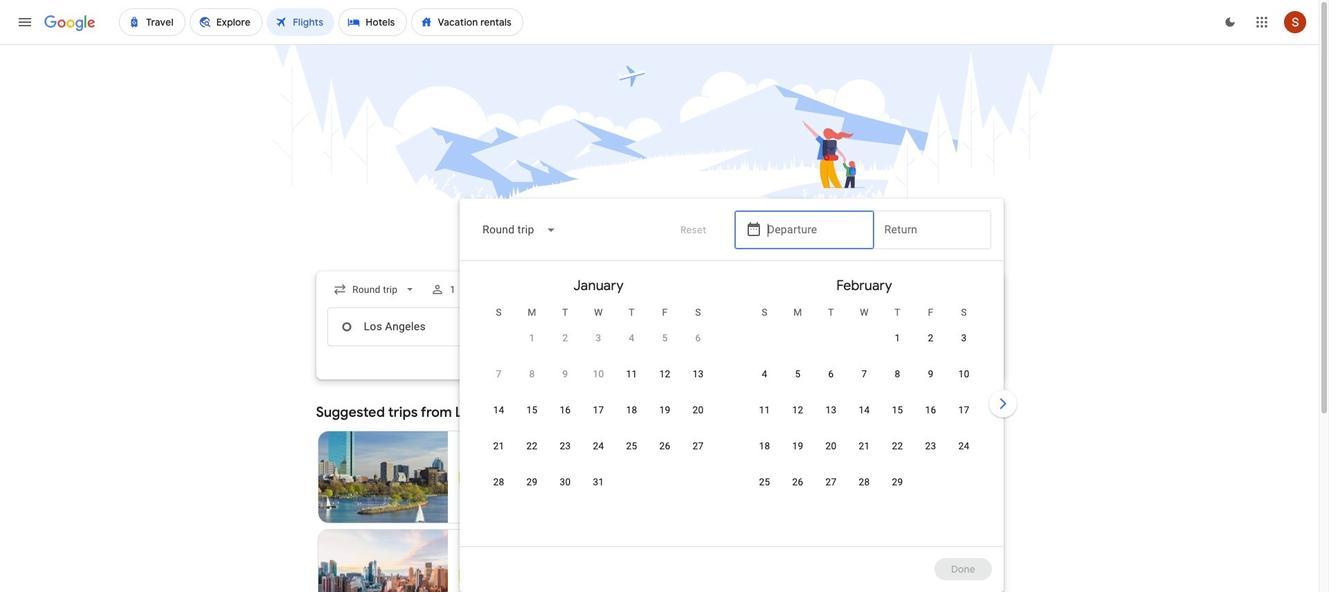 Task type: describe. For each thing, give the bounding box(es) containing it.
tue, jan 16 element
[[560, 403, 571, 417]]

thu, feb 29 element
[[892, 475, 904, 489]]

main menu image
[[17, 14, 33, 30]]

sun, feb 18 element
[[759, 439, 771, 453]]

tue, feb 13 element
[[826, 403, 837, 417]]

wed, feb 14 element
[[859, 403, 870, 417]]

sat, feb 3 element
[[962, 331, 967, 345]]

thu, jan 25 element
[[626, 439, 638, 453]]

sun, feb 4 element
[[762, 367, 768, 381]]

fri, feb 16 element
[[926, 403, 937, 417]]

Departure text field
[[768, 308, 863, 346]]

thu, feb 8 element
[[895, 367, 901, 381]]

thu, feb 22 element
[[892, 439, 904, 453]]

fri, jan 12 element
[[660, 367, 671, 381]]

Return text field
[[885, 308, 980, 346]]

sun, jan 21 element
[[493, 439, 505, 453]]

thu, jan 11 element
[[626, 367, 638, 381]]

fri, feb 23 element
[[926, 439, 937, 453]]

wed, jan 17 element
[[593, 403, 604, 417]]

sat, jan 20 element
[[693, 403, 704, 417]]

spirit image
[[459, 570, 470, 581]]

fri, jan 19 element
[[660, 403, 671, 417]]

mon, jan 22 element
[[527, 439, 538, 453]]

wed, feb 28 element
[[859, 475, 870, 489]]

wed, jan 24 element
[[593, 439, 604, 453]]

mon, jan 8 element
[[529, 367, 535, 381]]

thu, jan 4 element
[[629, 331, 635, 345]]

row up wed, feb 21 element
[[748, 397, 981, 436]]

mon, jan 15 element
[[527, 403, 538, 417]]

row up wed, feb 14 element
[[748, 361, 981, 400]]

thu, feb 15 element
[[892, 403, 904, 417]]

row up fri, feb 9 element
[[881, 319, 981, 364]]

1 row group from the left
[[466, 267, 732, 541]]

wed, feb 21 element
[[859, 439, 870, 453]]

mon, jan 29 element
[[527, 475, 538, 489]]

sun, jan 14 element
[[493, 403, 505, 417]]

sun, jan 7 element
[[496, 367, 502, 381]]

wed, jan 3 element
[[596, 331, 602, 345]]

row down mon, jan 22 element
[[482, 469, 615, 508]]

wed, jan 31 element
[[593, 475, 604, 489]]

sat, feb 17 element
[[959, 403, 970, 417]]

sat, jan 27 element
[[693, 439, 704, 453]]

wed, feb 7 element
[[862, 367, 868, 381]]



Task type: vqa. For each thing, say whether or not it's contained in the screenshot.
Ranked
no



Task type: locate. For each thing, give the bounding box(es) containing it.
row up the wed, jan 31 element
[[482, 433, 715, 472]]

tue, jan 2 element
[[563, 331, 568, 345]]

row up the wed, jan 10 element
[[516, 319, 715, 364]]

fri, jan 5 element
[[662, 331, 668, 345]]

wed, jan 10 element
[[593, 367, 604, 381]]

row down tue, feb 20 "element"
[[748, 469, 915, 508]]

tue, feb 27 element
[[826, 475, 837, 489]]

grid inside flight search field
[[466, 267, 998, 555]]

row group
[[466, 267, 732, 541], [732, 267, 998, 541]]

mon, feb 26 element
[[793, 475, 804, 489]]

sun, feb 25 element
[[759, 475, 771, 489]]

spirit image
[[459, 472, 470, 483]]

next image
[[987, 387, 1020, 420]]

sat, feb 10 element
[[959, 367, 970, 381]]

grid
[[466, 267, 998, 555]]

Return text field
[[885, 211, 980, 249]]

Flight search field
[[305, 199, 1020, 592]]

None text field
[[327, 308, 523, 346]]

fri, feb 9 element
[[928, 367, 934, 381]]

fri, jan 26 element
[[660, 439, 671, 453]]

Departure text field
[[768, 211, 863, 249]]

row up the 'wed, feb 28' element
[[748, 433, 981, 472]]

tue, jan 30 element
[[560, 475, 571, 489]]

tue, feb 6 element
[[829, 367, 834, 381]]

row
[[516, 319, 715, 364], [881, 319, 981, 364], [482, 361, 715, 400], [748, 361, 981, 400], [482, 397, 715, 436], [748, 397, 981, 436], [482, 433, 715, 472], [748, 433, 981, 472], [482, 469, 615, 508], [748, 469, 915, 508]]

thu, jan 18 element
[[626, 403, 638, 417]]

sat, jan 6 element
[[696, 331, 701, 345]]

sat, jan 13 element
[[693, 367, 704, 381]]

suggested trips from los angeles region
[[316, 396, 1003, 592]]

None field
[[471, 213, 567, 247], [327, 277, 422, 302], [471, 213, 567, 247], [327, 277, 422, 302]]

fri, feb 2 element
[[928, 331, 934, 345]]

change appearance image
[[1214, 6, 1247, 39]]

sun, jan 28 element
[[493, 475, 505, 489]]

row up wed, jan 17 'element' at the bottom of the page
[[482, 361, 715, 400]]

mon, feb 19 element
[[793, 439, 804, 453]]

tue, jan 23 element
[[560, 439, 571, 453]]

thu, feb 1 element
[[895, 331, 901, 345]]

mon, feb 12 element
[[793, 403, 804, 417]]

mon, jan 1 element
[[529, 331, 535, 345]]

2 row group from the left
[[732, 267, 998, 541]]

sat, feb 24 element
[[959, 439, 970, 453]]

tue, feb 20 element
[[826, 439, 837, 453]]

row up wed, jan 24 element
[[482, 397, 715, 436]]

mon, feb 5 element
[[795, 367, 801, 381]]

sun, feb 11 element
[[759, 403, 771, 417]]

tue, jan 9 element
[[563, 367, 568, 381]]



